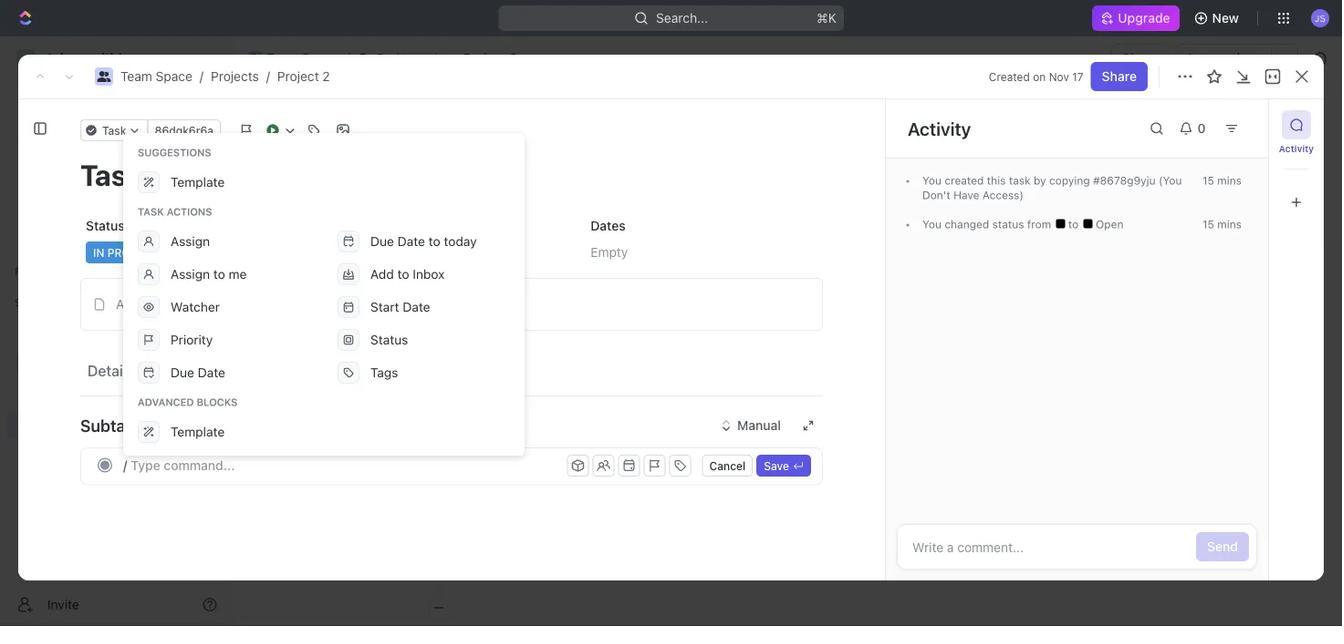 Task type: describe. For each thing, give the bounding box(es) containing it.
hide
[[1126, 169, 1154, 184]]

assigned to
[[338, 219, 409, 234]]

created
[[989, 70, 1030, 83]]

action items
[[248, 362, 333, 380]]

date for due date
[[198, 365, 225, 380]]

changed
[[945, 218, 989, 231]]

don't
[[922, 189, 950, 202]]

status
[[992, 218, 1024, 231]]

add description button
[[87, 290, 817, 319]]

this
[[987, 174, 1006, 187]]

assign to me
[[171, 267, 247, 282]]

watcher
[[171, 300, 220, 315]]

#8678g9yju
[[1093, 174, 1156, 187]]

1 horizontal spatial inbox
[[413, 267, 445, 282]]

tags
[[370, 365, 398, 380]]

2 template from the top
[[171, 425, 225, 440]]

share button down upgrade link
[[1111, 44, 1168, 73]]

#8678g9yju (you don't have access)
[[922, 174, 1182, 202]]

add for add task
[[1210, 117, 1234, 132]]

table link
[[510, 164, 546, 190]]

subtasks for subtasks button
[[160, 362, 222, 380]]

⌘k
[[816, 10, 836, 26]]

automations
[[1186, 51, 1262, 66]]

1 horizontal spatial project 2 link
[[440, 47, 522, 69]]

description
[[143, 297, 209, 312]]

team inside tree
[[44, 355, 76, 370]]

customize button
[[1163, 164, 1256, 190]]

search...
[[656, 10, 708, 26]]

mins for changed status from
[[1217, 218, 1242, 231]]

changed status from
[[942, 218, 1054, 231]]

details
[[88, 362, 134, 380]]

assigned
[[338, 219, 394, 234]]

automations button
[[1176, 45, 1271, 72]]

send
[[1207, 540, 1238, 555]]

1 template from the top
[[171, 175, 225, 190]]

spaces
[[15, 297, 53, 309]]

open
[[1093, 218, 1124, 231]]

save
[[764, 460, 789, 473]]

access)
[[982, 189, 1024, 202]]

inbox link
[[7, 120, 224, 149]]

blocks
[[197, 397, 237, 409]]

favorites
[[15, 265, 63, 278]]

1 horizontal spatial projects
[[211, 69, 259, 84]]

new
[[1212, 10, 1239, 26]]

created this task by copying
[[942, 174, 1093, 187]]

add task button
[[1199, 110, 1276, 140]]

add for add to inbox
[[370, 267, 394, 282]]

1 horizontal spatial team space
[[266, 51, 338, 66]]

invite
[[47, 598, 79, 613]]

Edit task name text field
[[80, 158, 823, 193]]

0 vertical spatial status
[[86, 219, 125, 234]]

0 horizontal spatial task
[[138, 206, 164, 218]]

cancel
[[709, 460, 746, 473]]

tree inside sidebar navigation
[[7, 317, 224, 564]]

15 mins for created this task by copying
[[1202, 174, 1242, 187]]

0 vertical spatial 2
[[509, 51, 517, 66]]

2 horizontal spatial team
[[266, 51, 298, 66]]

activity inside task sidebar content section
[[908, 118, 971, 139]]

suggestions
[[138, 147, 211, 159]]

1 horizontal spatial projects link
[[211, 69, 259, 84]]

hide button
[[1104, 164, 1159, 190]]

created on nov 17
[[989, 70, 1084, 83]]

upgrade
[[1118, 10, 1170, 26]]

to left today
[[429, 234, 440, 249]]

due date to today
[[370, 234, 477, 249]]

subtasks for subtasks dropdown button
[[80, 416, 151, 436]]

you for changed status from
[[922, 218, 942, 231]]

favorites button
[[7, 261, 70, 283]]

home link
[[7, 88, 224, 118]]

me
[[229, 267, 247, 282]]

to for add to inbox
[[397, 267, 409, 282]]

Search tasks... text field
[[1115, 208, 1297, 235]]

(you
[[1159, 174, 1182, 187]]

due date
[[171, 365, 225, 380]]

task actions
[[138, 206, 212, 218]]

priority
[[171, 333, 213, 348]]

task
[[1009, 174, 1031, 187]]

cancel button
[[702, 455, 753, 477]]

space inside tree
[[79, 355, 116, 370]]

assign for assign to me
[[171, 267, 210, 282]]

on
[[1033, 70, 1046, 83]]

search
[[1053, 169, 1095, 184]]

details button
[[80, 354, 142, 387]]

to inside task sidebar content section
[[1068, 218, 1082, 231]]

add task
[[1210, 117, 1265, 132]]

customize
[[1187, 169, 1251, 184]]



Task type: vqa. For each thing, say whether or not it's contained in the screenshot.
leftmost "subtasks"
yes



Task type: locate. For each thing, give the bounding box(es) containing it.
0 vertical spatial subtasks
[[160, 362, 222, 380]]

15 for created this task by copying
[[1202, 174, 1214, 187]]

task left actions at the left
[[138, 206, 164, 218]]

add description
[[116, 297, 209, 312]]

1 vertical spatial assign
[[171, 267, 210, 282]]

1 horizontal spatial space
[[156, 69, 192, 84]]

15 down customize button at the right of page
[[1202, 218, 1214, 231]]

2 15 mins from the top
[[1202, 218, 1242, 231]]

created
[[945, 174, 984, 187]]

0 vertical spatial mins
[[1217, 174, 1242, 187]]

2 you from the top
[[922, 218, 942, 231]]

assign up watcher
[[171, 267, 210, 282]]

0 vertical spatial share
[[1122, 51, 1157, 66]]

you up don't
[[922, 174, 942, 187]]

0 vertical spatial team space
[[266, 51, 338, 66]]

advanced
[[138, 397, 194, 409]]

2 horizontal spatial add
[[1210, 117, 1234, 132]]

0 vertical spatial projects
[[377, 51, 425, 66]]

2 vertical spatial 2
[[364, 109, 379, 139]]

add up start
[[370, 267, 394, 282]]

subtasks down priority
[[160, 362, 222, 380]]

date for start date
[[403, 300, 430, 315]]

1 vertical spatial 15 mins
[[1202, 218, 1242, 231]]

team right team space, , element
[[44, 355, 76, 370]]

1 vertical spatial team space
[[44, 355, 116, 370]]

mins
[[1217, 174, 1242, 187], [1217, 218, 1242, 231]]

2 mins from the top
[[1217, 218, 1242, 231]]

projects link inside tree
[[55, 380, 173, 409]]

you for created this task by copying
[[922, 174, 942, 187]]

space right user group icon at left top
[[302, 51, 338, 66]]

mins down customize
[[1217, 218, 1242, 231]]

15 mins down customize
[[1202, 218, 1242, 231]]

2 vertical spatial add
[[116, 297, 139, 312]]

tree containing team space
[[7, 317, 224, 564]]

subtasks button
[[80, 404, 823, 448]]

1 vertical spatial status
[[370, 333, 408, 348]]

1 vertical spatial task
[[138, 206, 164, 218]]

1 15 mins from the top
[[1202, 174, 1242, 187]]

0 horizontal spatial inbox
[[44, 126, 76, 141]]

template
[[171, 175, 225, 190], [171, 425, 225, 440]]

86dqk6r6a
[[155, 124, 214, 137]]

0 vertical spatial activity
[[908, 118, 971, 139]]

advanced blocks
[[138, 397, 237, 409]]

0 horizontal spatial activity
[[908, 118, 971, 139]]

subtasks inside subtasks button
[[160, 362, 222, 380]]

86dqk6r6a button
[[147, 120, 221, 141]]

sidebar navigation
[[0, 36, 233, 627]]

due
[[370, 234, 394, 249], [171, 365, 194, 380]]

project 2
[[463, 51, 517, 66], [276, 109, 385, 139]]

actions
[[167, 206, 212, 218]]

15 mins for changed status from
[[1202, 218, 1242, 231]]

0 vertical spatial project 2
[[463, 51, 517, 66]]

2 vertical spatial projects
[[55, 386, 103, 401]]

save button
[[757, 455, 811, 477]]

upgrade link
[[1092, 5, 1179, 31]]

add to inbox
[[370, 267, 445, 282]]

tree
[[7, 317, 224, 564]]

date up add to inbox on the top left of the page
[[397, 234, 425, 249]]

due for due date to today
[[370, 234, 394, 249]]

1 vertical spatial mins
[[1217, 218, 1242, 231]]

projects inside tree
[[55, 386, 103, 401]]

1 horizontal spatial team
[[120, 69, 152, 84]]

team space right user group icon at left top
[[266, 51, 338, 66]]

0 horizontal spatial projects link
[[55, 380, 173, 409]]

/
[[347, 51, 350, 66], [433, 51, 437, 66], [200, 69, 203, 84], [266, 69, 270, 84], [123, 458, 127, 473]]

mins for created this task by copying
[[1217, 174, 1242, 187]]

1 vertical spatial project
[[277, 69, 319, 84]]

0 horizontal spatial project 2 link
[[277, 69, 330, 84]]

0 vertical spatial project
[[463, 51, 506, 66]]

start date
[[370, 300, 430, 315]]

task sidebar navigation tab list
[[1276, 110, 1317, 217]]

1 horizontal spatial task
[[1238, 117, 1265, 132]]

team space link
[[244, 47, 343, 69], [120, 69, 192, 84], [44, 349, 221, 378]]

dates
[[591, 219, 626, 234]]

add
[[1210, 117, 1234, 132], [370, 267, 394, 282], [116, 297, 139, 312]]

you down don't
[[922, 218, 942, 231]]

to
[[1068, 218, 1082, 231], [397, 219, 409, 234], [429, 234, 440, 249], [213, 267, 225, 282], [397, 267, 409, 282]]

space right team space, , element
[[79, 355, 116, 370]]

1 vertical spatial inbox
[[413, 267, 445, 282]]

from
[[1027, 218, 1051, 231]]

1 horizontal spatial status
[[370, 333, 408, 348]]

1 vertical spatial date
[[403, 300, 430, 315]]

0 horizontal spatial due
[[171, 365, 194, 380]]

to for assigned to
[[397, 219, 409, 234]]

2 horizontal spatial projects
[[377, 51, 425, 66]]

0 vertical spatial due
[[370, 234, 394, 249]]

team space right team space, , element
[[44, 355, 116, 370]]

subtasks button
[[152, 354, 230, 387]]

0 vertical spatial template
[[171, 175, 225, 190]]

project inside project 2 link
[[463, 51, 506, 66]]

send button
[[1196, 533, 1249, 562]]

share button right 17
[[1091, 62, 1148, 91]]

0 vertical spatial task
[[1238, 117, 1265, 132]]

due down the assigned to
[[370, 234, 394, 249]]

date right start
[[403, 300, 430, 315]]

assign down actions at the left
[[171, 234, 210, 249]]

task sidebar content section
[[885, 99, 1268, 581]]

0 vertical spatial you
[[922, 174, 942, 187]]

2 horizontal spatial projects link
[[354, 47, 429, 69]]

0 horizontal spatial add
[[116, 297, 139, 312]]

assign for assign
[[171, 234, 210, 249]]

1 vertical spatial template
[[171, 425, 225, 440]]

1 horizontal spatial subtasks
[[160, 362, 222, 380]]

projects
[[377, 51, 425, 66], [211, 69, 259, 84], [55, 386, 103, 401]]

0 vertical spatial inbox
[[44, 126, 76, 141]]

status
[[86, 219, 125, 234], [370, 333, 408, 348]]

17
[[1072, 70, 1084, 83]]

items
[[295, 362, 333, 380]]

template up actions at the left
[[171, 175, 225, 190]]

1 vertical spatial share
[[1102, 69, 1137, 84]]

1 vertical spatial 15
[[1202, 218, 1214, 231]]

share right 17
[[1102, 69, 1137, 84]]

subtasks inside subtasks dropdown button
[[80, 416, 151, 436]]

1 you from the top
[[922, 174, 942, 187]]

status down start
[[370, 333, 408, 348]]

0 vertical spatial add
[[1210, 117, 1234, 132]]

user group image
[[250, 54, 261, 63]]

due for due date
[[171, 365, 194, 380]]

team space / projects / project 2
[[120, 69, 330, 84]]

assign
[[171, 234, 210, 249], [171, 267, 210, 282]]

1 vertical spatial you
[[922, 218, 942, 231]]

space up 86dqk6r6a
[[156, 69, 192, 84]]

2 15 from the top
[[1202, 218, 1214, 231]]

15 mins up 'search tasks...' text field in the top right of the page
[[1202, 174, 1242, 187]]

inbox inside sidebar navigation
[[44, 126, 76, 141]]

task left task sidebar navigation tab list
[[1238, 117, 1265, 132]]

team right user group image
[[120, 69, 152, 84]]

1 vertical spatial activity
[[1279, 143, 1314, 154]]

2 vertical spatial space
[[79, 355, 116, 370]]

2 horizontal spatial space
[[302, 51, 338, 66]]

task
[[1238, 117, 1265, 132], [138, 206, 164, 218]]

space
[[302, 51, 338, 66], [156, 69, 192, 84], [79, 355, 116, 370]]

nov
[[1049, 70, 1069, 83]]

copying
[[1049, 174, 1090, 187]]

team space
[[266, 51, 338, 66], [44, 355, 116, 370]]

template down advanced blocks
[[171, 425, 225, 440]]

2
[[509, 51, 517, 66], [322, 69, 330, 84], [364, 109, 379, 139]]

2 vertical spatial project
[[276, 109, 358, 139]]

0 horizontal spatial team space
[[44, 355, 116, 370]]

date
[[397, 234, 425, 249], [403, 300, 430, 315], [198, 365, 225, 380]]

home
[[44, 95, 79, 110]]

1 vertical spatial projects
[[211, 69, 259, 84]]

due up advanced blocks
[[171, 365, 194, 380]]

1 vertical spatial due
[[171, 365, 194, 380]]

you
[[922, 174, 942, 187], [922, 218, 942, 231]]

to up due date to today
[[397, 219, 409, 234]]

add for add description
[[116, 297, 139, 312]]

1 15 from the top
[[1202, 174, 1214, 187]]

team
[[266, 51, 298, 66], [120, 69, 152, 84], [44, 355, 76, 370]]

inbox down home
[[44, 126, 76, 141]]

inbox down due date to today
[[413, 267, 445, 282]]

1 horizontal spatial due
[[370, 234, 394, 249]]

by
[[1034, 174, 1046, 187]]

share down upgrade link
[[1122, 51, 1157, 66]]

date up 'blocks'
[[198, 365, 225, 380]]

15 for changed status from
[[1202, 218, 1214, 231]]

team space inside tree
[[44, 355, 116, 370]]

2 vertical spatial team
[[44, 355, 76, 370]]

1 assign from the top
[[171, 234, 210, 249]]

activity inside task sidebar navigation tab list
[[1279, 143, 1314, 154]]

to for assign to me
[[213, 267, 225, 282]]

project
[[463, 51, 506, 66], [277, 69, 319, 84], [276, 109, 358, 139]]

0 horizontal spatial subtasks
[[80, 416, 151, 436]]

0 vertical spatial date
[[397, 234, 425, 249]]

share button
[[1111, 44, 1168, 73], [1091, 62, 1148, 91]]

date for due date to today
[[397, 234, 425, 249]]

1 vertical spatial add
[[370, 267, 394, 282]]

1 vertical spatial 2
[[322, 69, 330, 84]]

user group image
[[97, 71, 111, 82]]

0 vertical spatial 15
[[1202, 174, 1214, 187]]

task inside button
[[1238, 117, 1265, 132]]

to up start date
[[397, 267, 409, 282]]

0 vertical spatial assign
[[171, 234, 210, 249]]

status down dashboards link
[[86, 219, 125, 234]]

0 horizontal spatial 2
[[322, 69, 330, 84]]

action
[[248, 362, 291, 380]]

1 vertical spatial space
[[156, 69, 192, 84]]

to left open
[[1068, 218, 1082, 231]]

table
[[513, 169, 546, 184]]

action items button
[[241, 354, 340, 387]]

today
[[444, 234, 477, 249]]

15 mins
[[1202, 174, 1242, 187], [1202, 218, 1242, 231]]

2 horizontal spatial 2
[[509, 51, 517, 66]]

0 vertical spatial team
[[266, 51, 298, 66]]

team right user group icon at left top
[[266, 51, 298, 66]]

dashboards link
[[7, 182, 224, 211]]

1 horizontal spatial add
[[370, 267, 394, 282]]

1 vertical spatial subtasks
[[80, 416, 151, 436]]

0 horizontal spatial projects
[[55, 386, 103, 401]]

have
[[953, 189, 979, 202]]

1 vertical spatial team
[[120, 69, 152, 84]]

1 horizontal spatial activity
[[1279, 143, 1314, 154]]

1 vertical spatial project 2
[[276, 109, 385, 139]]

0 horizontal spatial space
[[79, 355, 116, 370]]

1 horizontal spatial 2
[[364, 109, 379, 139]]

0 horizontal spatial team
[[44, 355, 76, 370]]

2 vertical spatial date
[[198, 365, 225, 380]]

add up customize
[[1210, 117, 1234, 132]]

subtasks
[[160, 362, 222, 380], [80, 416, 151, 436]]

2 assign from the top
[[171, 267, 210, 282]]

0 horizontal spatial project 2
[[276, 109, 385, 139]]

1 mins from the top
[[1217, 174, 1242, 187]]

new button
[[1187, 4, 1250, 33]]

team space, , element
[[16, 354, 35, 372]]

start
[[370, 300, 399, 315]]

mins up 'search tasks...' text field in the top right of the page
[[1217, 174, 1242, 187]]

0 horizontal spatial status
[[86, 219, 125, 234]]

dashboards
[[44, 188, 115, 203]]

0 vertical spatial 15 mins
[[1202, 174, 1242, 187]]

add left description on the top left
[[116, 297, 139, 312]]

0 vertical spatial space
[[302, 51, 338, 66]]

search button
[[1029, 164, 1100, 190]]

1 horizontal spatial project 2
[[463, 51, 517, 66]]

subtasks down advanced
[[80, 416, 151, 436]]

15 right (you
[[1202, 174, 1214, 187]]

to left me
[[213, 267, 225, 282]]

projects link
[[354, 47, 429, 69], [211, 69, 259, 84], [55, 380, 173, 409]]



